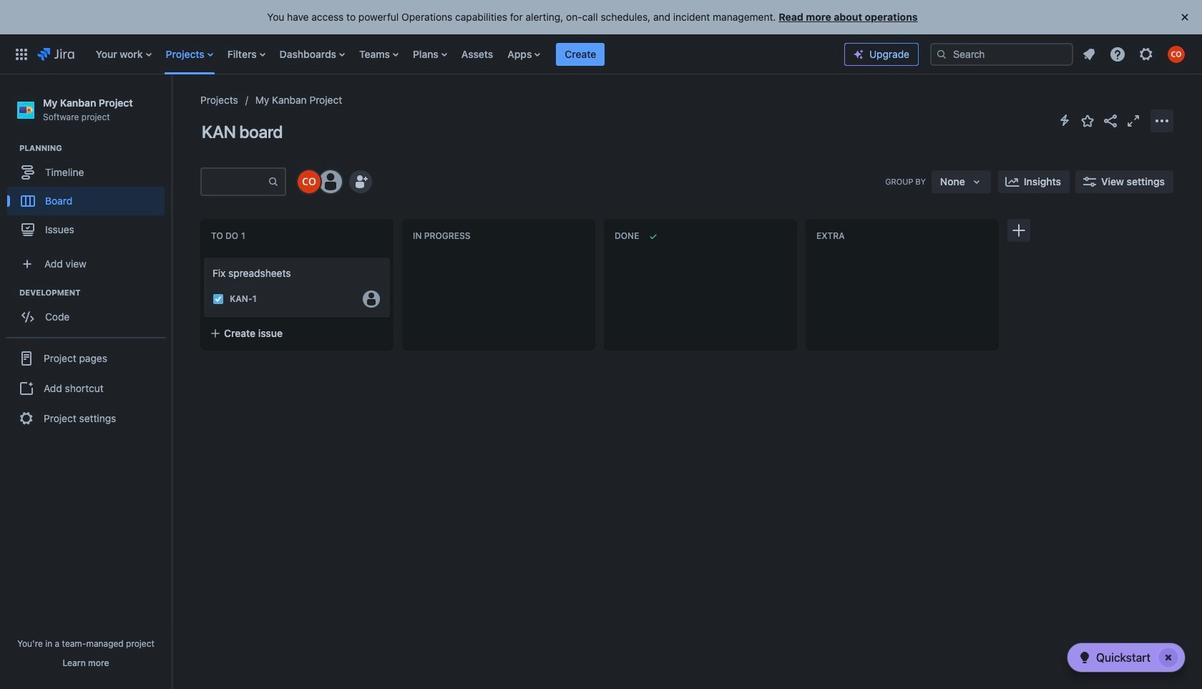 Task type: describe. For each thing, give the bounding box(es) containing it.
create column image
[[1010, 222, 1028, 239]]

star kan board image
[[1079, 112, 1096, 129]]

1 horizontal spatial list
[[1076, 41, 1194, 67]]

check image
[[1076, 649, 1093, 666]]

more image
[[1154, 112, 1171, 129]]

appswitcher icon image
[[13, 45, 30, 63]]

heading for planning image
[[19, 143, 171, 154]]

primary element
[[9, 34, 844, 74]]

search image
[[936, 48, 947, 60]]

add people image
[[352, 173, 369, 190]]

automations menu button icon image
[[1056, 112, 1073, 129]]

create issue image
[[194, 248, 211, 265]]

help image
[[1109, 45, 1126, 63]]

2 vertical spatial group
[[6, 337, 166, 439]]

0 horizontal spatial list
[[89, 34, 844, 74]]

group for development icon at the left
[[7, 287, 171, 336]]

task image
[[213, 293, 224, 305]]

Search this board text field
[[202, 169, 268, 195]]

dismiss quickstart image
[[1157, 646, 1180, 669]]

dismiss image
[[1176, 9, 1194, 26]]

your profile and settings image
[[1168, 45, 1185, 63]]

view settings image
[[1081, 173, 1098, 190]]



Task type: vqa. For each thing, say whether or not it's contained in the screenshot.
PLANNING IMAGE
yes



Task type: locate. For each thing, give the bounding box(es) containing it.
list item
[[556, 34, 605, 74]]

2 heading from the top
[[19, 287, 171, 299]]

1 heading from the top
[[19, 143, 171, 154]]

settings image
[[1138, 45, 1155, 63]]

heading for development icon at the left
[[19, 287, 171, 299]]

jira image
[[37, 45, 74, 63], [37, 45, 74, 63]]

group for planning image
[[7, 143, 171, 248]]

development image
[[2, 284, 19, 301]]

notifications image
[[1081, 45, 1098, 63]]

None search field
[[930, 43, 1073, 65]]

heading
[[19, 143, 171, 154], [19, 287, 171, 299]]

to do element
[[211, 231, 248, 241]]

list
[[89, 34, 844, 74], [1076, 41, 1194, 67]]

planning image
[[2, 140, 19, 157]]

group
[[7, 143, 171, 248], [7, 287, 171, 336], [6, 337, 166, 439]]

Search field
[[930, 43, 1073, 65]]

1 vertical spatial heading
[[19, 287, 171, 299]]

sidebar navigation image
[[156, 92, 187, 120]]

1 vertical spatial group
[[7, 287, 171, 336]]

sidebar element
[[0, 74, 172, 689]]

banner
[[0, 34, 1202, 74]]

0 vertical spatial heading
[[19, 143, 171, 154]]

enter full screen image
[[1125, 112, 1142, 129]]

0 vertical spatial group
[[7, 143, 171, 248]]



